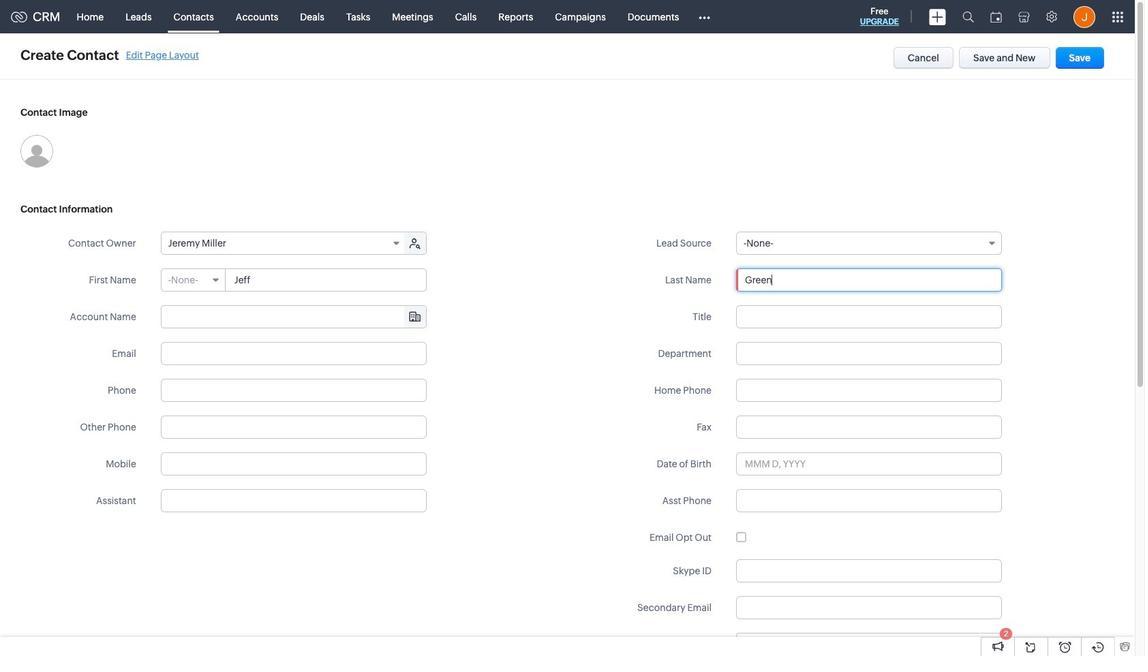 Task type: locate. For each thing, give the bounding box(es) containing it.
search image
[[962, 11, 974, 22]]

profile image
[[1074, 6, 1095, 28]]

logo image
[[11, 11, 27, 22]]

image image
[[20, 135, 53, 168]]

None text field
[[736, 342, 1002, 365], [736, 379, 1002, 402], [161, 416, 427, 439], [161, 453, 427, 476], [736, 560, 1002, 583], [736, 596, 1002, 620], [754, 634, 1001, 656], [736, 342, 1002, 365], [736, 379, 1002, 402], [161, 416, 427, 439], [161, 453, 427, 476], [736, 560, 1002, 583], [736, 596, 1002, 620], [754, 634, 1001, 656]]

None text field
[[736, 269, 1002, 292], [226, 269, 426, 291], [736, 305, 1002, 329], [161, 342, 427, 365], [161, 379, 427, 402], [736, 416, 1002, 439], [161, 489, 427, 513], [736, 489, 1002, 513], [736, 269, 1002, 292], [226, 269, 426, 291], [736, 305, 1002, 329], [161, 342, 427, 365], [161, 379, 427, 402], [736, 416, 1002, 439], [161, 489, 427, 513], [736, 489, 1002, 513]]

None field
[[736, 232, 1002, 255], [161, 232, 405, 254], [161, 269, 225, 291], [736, 232, 1002, 255], [161, 232, 405, 254], [161, 269, 225, 291]]



Task type: describe. For each thing, give the bounding box(es) containing it.
create menu image
[[929, 9, 946, 25]]

MMM D, YYYY text field
[[736, 453, 1002, 476]]

create menu element
[[921, 0, 954, 33]]

profile element
[[1065, 0, 1104, 33]]

Other Modules field
[[690, 6, 719, 28]]

calendar image
[[990, 11, 1002, 22]]

search element
[[954, 0, 982, 33]]



Task type: vqa. For each thing, say whether or not it's contained in the screenshot.
first Recently from the top
no



